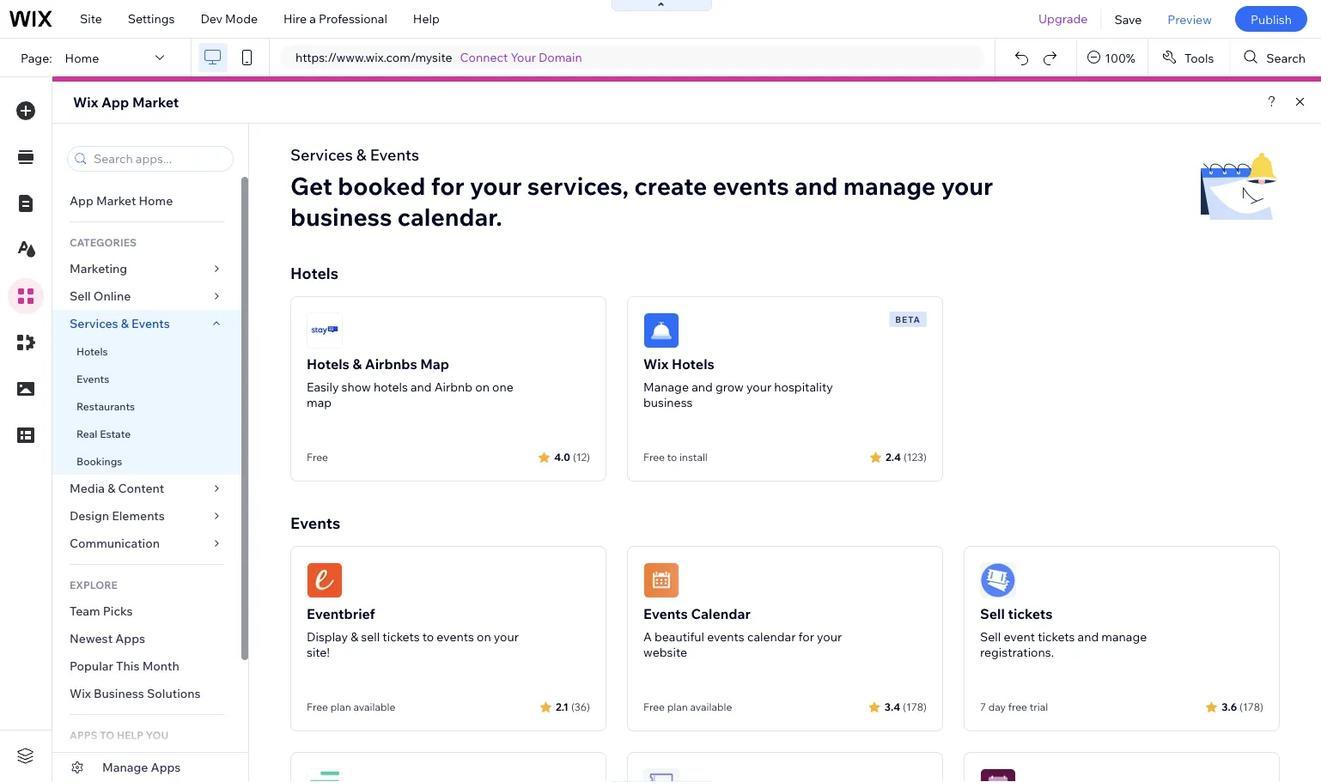 Task type: locate. For each thing, give the bounding box(es) containing it.
1 horizontal spatial home
[[139, 193, 173, 208]]

free left install
[[644, 451, 665, 464]]

design elements
[[70, 509, 165, 524]]

0 vertical spatial manage
[[644, 380, 689, 395]]

to right sell
[[423, 630, 434, 645]]

free down site!
[[307, 701, 328, 714]]

1 vertical spatial for
[[799, 630, 815, 645]]

(36)
[[571, 701, 590, 714]]

apps for newest apps
[[115, 632, 145, 647]]

events inside events calendar a beautiful events calendar for your website
[[707, 630, 745, 645]]

plan down the display
[[331, 701, 351, 714]]

events up restaurants
[[76, 372, 109, 385]]

0 vertical spatial manage
[[844, 171, 936, 201]]

show
[[342, 380, 371, 395]]

airbnb
[[435, 380, 473, 395]]

and inside sell tickets sell event tickets and manage registrations.
[[1078, 630, 1099, 645]]

sell
[[361, 630, 380, 645]]

0 horizontal spatial apps
[[115, 632, 145, 647]]

tickets right sell
[[383, 630, 420, 645]]

events inside events calendar a beautiful events calendar for your website
[[644, 606, 688, 623]]

& up show
[[353, 356, 362, 373]]

hotels up the easily
[[307, 356, 350, 373]]

save
[[1115, 11, 1142, 26]]

1 vertical spatial manage
[[102, 760, 148, 775]]

app market home link
[[52, 187, 241, 215]]

1 horizontal spatial to
[[667, 451, 677, 464]]

apps down you
[[151, 760, 181, 775]]

plan down website at the bottom
[[667, 701, 688, 714]]

and inside services & events get booked for your services, create events and manage your business calendar.
[[795, 171, 838, 201]]

explore
[[70, 579, 118, 592]]

manage down the wix hotels logo
[[644, 380, 689, 395]]

wix inside wix hotels manage and grow your hospitality business
[[644, 356, 669, 373]]

beautiful
[[655, 630, 705, 645]]

0 horizontal spatial manage
[[844, 171, 936, 201]]

professional
[[319, 11, 387, 26]]

business down get
[[290, 201, 392, 232]]

on inside eventbrief display & sell tickets to events on your site!
[[477, 630, 491, 645]]

events calendar logo image
[[644, 563, 680, 599]]

media & content
[[70, 481, 164, 496]]

services down sell online
[[70, 316, 118, 331]]

1 vertical spatial home
[[139, 193, 173, 208]]

apps for manage apps
[[151, 760, 181, 775]]

0 horizontal spatial available
[[354, 701, 396, 714]]

tools
[[1185, 50, 1214, 65]]

tools button
[[1149, 39, 1230, 76]]

to left install
[[667, 451, 677, 464]]

solutions
[[147, 687, 201, 702]]

real estate link
[[52, 420, 241, 448]]

wix down site at left top
[[73, 94, 98, 111]]

home
[[65, 50, 99, 65], [139, 193, 173, 208]]

home down search apps... field
[[139, 193, 173, 208]]

1 vertical spatial wix
[[644, 356, 669, 373]]

bookings link
[[52, 448, 241, 475]]

map
[[307, 395, 332, 410]]

1 (178) from the left
[[903, 701, 927, 714]]

(178) for sell tickets
[[1240, 701, 1264, 714]]

free
[[1009, 701, 1028, 714]]

popular
[[70, 659, 113, 674]]

and inside hotels & airbnbs map easily show hotels and airbnb on one map
[[411, 380, 432, 395]]

services up get
[[290, 145, 353, 164]]

a
[[644, 630, 652, 645]]

business up free to install
[[644, 395, 693, 410]]

(12)
[[573, 451, 590, 464]]

free for events calendar
[[644, 701, 665, 714]]

1 available from the left
[[354, 701, 396, 714]]

services & events
[[70, 316, 170, 331]]

& inside hotels & airbnbs map easily show hotels and airbnb on one map
[[353, 356, 362, 373]]

1 vertical spatial apps
[[151, 760, 181, 775]]

0 horizontal spatial home
[[65, 50, 99, 65]]

map
[[420, 356, 449, 373]]

1 horizontal spatial apps
[[151, 760, 181, 775]]

0 horizontal spatial to
[[423, 630, 434, 645]]

1 vertical spatial business
[[644, 395, 693, 410]]

mode
[[225, 11, 258, 26]]

1 vertical spatial to
[[423, 630, 434, 645]]

2 vertical spatial wix
[[70, 687, 91, 702]]

sell down sell tickets logo at the bottom right
[[980, 606, 1005, 623]]

0 vertical spatial on
[[475, 380, 490, 395]]

0 horizontal spatial services
[[70, 316, 118, 331]]

0 horizontal spatial app
[[70, 193, 94, 208]]

available down sell
[[354, 701, 396, 714]]

free plan available down website at the bottom
[[644, 701, 732, 714]]

3.6
[[1222, 701, 1237, 714]]

7 day free trial
[[980, 701, 1049, 714]]

(178) right 3.6
[[1240, 701, 1264, 714]]

sell for tickets
[[980, 606, 1005, 623]]

1 free plan available from the left
[[307, 701, 396, 714]]

calendar.
[[398, 201, 503, 232]]

real estate
[[76, 427, 131, 440]]

free
[[307, 451, 328, 464], [644, 451, 665, 464], [307, 701, 328, 714], [644, 701, 665, 714]]

2 plan from the left
[[667, 701, 688, 714]]

available down beautiful
[[690, 701, 732, 714]]

& up booked
[[356, 145, 367, 164]]

available for display
[[354, 701, 396, 714]]

1 vertical spatial app
[[70, 193, 94, 208]]

services for services & events
[[70, 316, 118, 331]]

free plan available for display
[[307, 701, 396, 714]]

market up categories at the left of page
[[96, 193, 136, 208]]

& for media & content
[[108, 481, 115, 496]]

apps
[[115, 632, 145, 647], [151, 760, 181, 775]]

free plan available down site!
[[307, 701, 396, 714]]

for inside events calendar a beautiful events calendar for your website
[[799, 630, 815, 645]]

0 vertical spatial apps
[[115, 632, 145, 647]]

1 vertical spatial on
[[477, 630, 491, 645]]

sell online link
[[52, 283, 241, 310]]

hotels link
[[52, 338, 241, 365]]

& right media
[[108, 481, 115, 496]]

1 horizontal spatial manage
[[644, 380, 689, 395]]

eventbrief
[[307, 606, 375, 623]]

hospitality
[[774, 380, 833, 395]]

sell left online
[[70, 289, 91, 304]]

tickets right event
[[1038, 630, 1075, 645]]

available for calendar
[[690, 701, 732, 714]]

hotels
[[290, 263, 339, 283], [76, 345, 108, 358], [307, 356, 350, 373], [672, 356, 715, 373]]

& left sell
[[351, 630, 358, 645]]

1 horizontal spatial services
[[290, 145, 353, 164]]

4.0
[[554, 451, 570, 464]]

2 available from the left
[[690, 701, 732, 714]]

0 horizontal spatial (178)
[[903, 701, 927, 714]]

0 horizontal spatial free plan available
[[307, 701, 396, 714]]

design elements link
[[52, 503, 241, 530]]

for up calendar.
[[431, 171, 465, 201]]

0 horizontal spatial business
[[290, 201, 392, 232]]

wix down popular
[[70, 687, 91, 702]]

apps to help you
[[70, 729, 169, 742]]

newest apps link
[[52, 626, 241, 653]]

sell inside sell online link
[[70, 289, 91, 304]]

hotels down the wix hotels logo
[[672, 356, 715, 373]]

&
[[356, 145, 367, 164], [121, 316, 129, 331], [353, 356, 362, 373], [108, 481, 115, 496], [351, 630, 358, 645]]

events right create
[[713, 171, 789, 201]]

for inside services & events get booked for your services, create events and manage your business calendar.
[[431, 171, 465, 201]]

on
[[475, 380, 490, 395], [477, 630, 491, 645]]

your inside eventbrief display & sell tickets to events on your site!
[[494, 630, 519, 645]]

events up booked
[[370, 145, 419, 164]]

1 horizontal spatial available
[[690, 701, 732, 714]]

wix hotels manage and grow your hospitality business
[[644, 356, 833, 410]]

communication link
[[52, 530, 241, 558]]

app
[[101, 94, 129, 111], [70, 193, 94, 208]]

0 vertical spatial business
[[290, 201, 392, 232]]

events right sell
[[437, 630, 474, 645]]

for right calendar
[[799, 630, 815, 645]]

0 vertical spatial services
[[290, 145, 353, 164]]

1 plan from the left
[[331, 701, 351, 714]]

sell left event
[[980, 630, 1001, 645]]

home inside app market home link
[[139, 193, 173, 208]]

hotels down services & events
[[76, 345, 108, 358]]

business inside wix hotels manage and grow your hospitality business
[[644, 395, 693, 410]]

0 vertical spatial wix
[[73, 94, 98, 111]]

wix
[[73, 94, 98, 111], [644, 356, 669, 373], [70, 687, 91, 702]]

settings
[[128, 11, 175, 26]]

your inside wix hotels manage and grow your hospitality business
[[747, 380, 772, 395]]

available
[[354, 701, 396, 714], [690, 701, 732, 714]]

0 horizontal spatial plan
[[331, 701, 351, 714]]

& down online
[[121, 316, 129, 331]]

events up beautiful
[[644, 606, 688, 623]]

1 horizontal spatial free plan available
[[644, 701, 732, 714]]

events
[[370, 145, 419, 164], [132, 316, 170, 331], [76, 372, 109, 385], [290, 513, 341, 533], [644, 606, 688, 623]]

0 horizontal spatial manage
[[102, 760, 148, 775]]

0 vertical spatial sell
[[70, 289, 91, 304]]

booked
[[338, 171, 426, 201]]

1 horizontal spatial plan
[[667, 701, 688, 714]]

tickets inside eventbrief display & sell tickets to events on your site!
[[383, 630, 420, 645]]

month
[[142, 659, 179, 674]]

2 (178) from the left
[[1240, 701, 1264, 714]]

& inside services & events get booked for your services, create events and manage your business calendar.
[[356, 145, 367, 164]]

1 horizontal spatial (178)
[[1240, 701, 1264, 714]]

(178)
[[903, 701, 927, 714], [1240, 701, 1264, 714]]

your
[[470, 171, 522, 201], [941, 171, 994, 201], [747, 380, 772, 395], [494, 630, 519, 645], [817, 630, 842, 645]]

estate
[[100, 427, 131, 440]]

0 horizontal spatial for
[[431, 171, 465, 201]]

services for services & events get booked for your services, create events and manage your business calendar.
[[290, 145, 353, 164]]

& for services & events get booked for your services, create events and manage your business calendar.
[[356, 145, 367, 164]]

1 horizontal spatial manage
[[1102, 630, 1147, 645]]

1 vertical spatial sell
[[980, 606, 1005, 623]]

on inside hotels & airbnbs map easily show hotels and airbnb on one map
[[475, 380, 490, 395]]

wix hotels logo image
[[644, 313, 680, 349]]

Search apps... field
[[89, 147, 228, 171]]

1 horizontal spatial business
[[644, 395, 693, 410]]

free plan available
[[307, 701, 396, 714], [644, 701, 732, 714]]

dev mode
[[201, 11, 258, 26]]

hire
[[284, 11, 307, 26]]

market up search apps... field
[[132, 94, 179, 111]]

1 vertical spatial services
[[70, 316, 118, 331]]

manage inside button
[[102, 760, 148, 775]]

1 horizontal spatial for
[[799, 630, 815, 645]]

wix down the wix hotels logo
[[644, 356, 669, 373]]

team picks link
[[52, 598, 241, 626]]

2 free plan available from the left
[[644, 701, 732, 714]]

free for eventbrief
[[307, 701, 328, 714]]

1 vertical spatial manage
[[1102, 630, 1147, 645]]

newest apps
[[70, 632, 145, 647]]

plan for calendar
[[667, 701, 688, 714]]

app market home
[[70, 193, 173, 208]]

search
[[1267, 50, 1306, 65]]

manage apps
[[102, 760, 181, 775]]

(178) right 3.4 in the bottom of the page
[[903, 701, 927, 714]]

& inside eventbrief display & sell tickets to events on your site!
[[351, 630, 358, 645]]

0 vertical spatial for
[[431, 171, 465, 201]]

trial
[[1030, 701, 1049, 714]]

services
[[290, 145, 353, 164], [70, 316, 118, 331]]

manage down help
[[102, 760, 148, 775]]

0 vertical spatial market
[[132, 94, 179, 111]]

plan for display
[[331, 701, 351, 714]]

services inside services & events get booked for your services, create events and manage your business calendar.
[[290, 145, 353, 164]]

tickets for eventbrief
[[383, 630, 420, 645]]

manage
[[844, 171, 936, 201], [1102, 630, 1147, 645]]

events inside 'link'
[[76, 372, 109, 385]]

apps up this
[[115, 632, 145, 647]]

marketing
[[70, 261, 127, 276]]

wix business solutions
[[70, 687, 201, 702]]

picks
[[103, 604, 133, 619]]

upgrade
[[1039, 11, 1088, 26]]

events inside services & events get booked for your services, create events and manage your business calendar.
[[370, 145, 419, 164]]

100% button
[[1078, 39, 1148, 76]]

events inside eventbrief display & sell tickets to events on your site!
[[437, 630, 474, 645]]

0 vertical spatial home
[[65, 50, 99, 65]]

0 vertical spatial app
[[101, 94, 129, 111]]

app up categories at the left of page
[[70, 193, 94, 208]]

app up search apps... field
[[101, 94, 129, 111]]

free down website at the bottom
[[644, 701, 665, 714]]

events down sell online link
[[132, 316, 170, 331]]

apps inside button
[[151, 760, 181, 775]]

events down the calendar
[[707, 630, 745, 645]]

0 vertical spatial to
[[667, 451, 677, 464]]

home down site at left top
[[65, 50, 99, 65]]



Task type: vqa. For each thing, say whether or not it's contained in the screenshot.


Task type: describe. For each thing, give the bounding box(es) containing it.
& for services & events
[[121, 316, 129, 331]]

free plan available for calendar
[[644, 701, 732, 714]]

business
[[94, 687, 144, 702]]

free to install
[[644, 451, 708, 464]]

wix for wix hotels manage and grow your hospitality business
[[644, 356, 669, 373]]

4.0 (12)
[[554, 451, 590, 464]]

2.1 (36)
[[556, 701, 590, 714]]

events link
[[52, 365, 241, 393]]

7
[[980, 701, 986, 714]]

apps
[[70, 729, 98, 742]]

eventbrief logo image
[[307, 563, 343, 599]]

wix for wix business solutions
[[70, 687, 91, 702]]

restaurants link
[[52, 393, 241, 420]]

marketing link
[[52, 255, 241, 283]]

3.4
[[885, 701, 901, 714]]

(178) for events calendar
[[903, 701, 927, 714]]

sell online
[[70, 289, 131, 304]]

newest
[[70, 632, 113, 647]]

beta
[[896, 314, 921, 325]]

display
[[307, 630, 348, 645]]

events up eventbrief logo
[[290, 513, 341, 533]]

wix business solutions link
[[52, 681, 241, 708]]

https://www.wix.com/mysite
[[296, 50, 452, 65]]

tickets up event
[[1008, 606, 1053, 623]]

services & events link
[[52, 310, 241, 338]]

elements
[[112, 509, 165, 524]]

save button
[[1102, 0, 1155, 38]]

publish
[[1251, 11, 1292, 26]]

grow
[[716, 380, 744, 395]]

manage inside wix hotels manage and grow your hospitality business
[[644, 380, 689, 395]]

https://www.wix.com/mysite connect your domain
[[296, 50, 582, 65]]

2.4 (123)
[[886, 451, 927, 464]]

hotels up hotels & airbnbs map logo
[[290, 263, 339, 283]]

services,
[[527, 171, 629, 201]]

eventbrief display & sell tickets to events on your site!
[[307, 606, 519, 660]]

2 vertical spatial sell
[[980, 630, 1001, 645]]

website
[[644, 645, 687, 660]]

tickets for sell
[[1038, 630, 1075, 645]]

install
[[680, 451, 708, 464]]

business inside services & events get booked for your services, create events and manage your business calendar.
[[290, 201, 392, 232]]

free down map
[[307, 451, 328, 464]]

wix app market
[[73, 94, 179, 111]]

hire a professional
[[284, 11, 387, 26]]

airbnbs
[[365, 356, 417, 373]]

hotels inside hotels & airbnbs map easily show hotels and airbnb on one map
[[307, 356, 350, 373]]

search button
[[1231, 39, 1322, 76]]

100%
[[1105, 50, 1136, 65]]

categories
[[70, 236, 137, 249]]

1 horizontal spatial app
[[101, 94, 129, 111]]

online
[[93, 289, 131, 304]]

you
[[146, 729, 169, 742]]

media
[[70, 481, 105, 496]]

1 vertical spatial market
[[96, 193, 136, 208]]

events calendar a beautiful events calendar for your website
[[644, 606, 842, 660]]

manage inside sell tickets sell event tickets and manage registrations.
[[1102, 630, 1147, 645]]

a
[[310, 11, 316, 26]]

free for wix hotels
[[644, 451, 665, 464]]

connect
[[460, 50, 508, 65]]

sell tickets logo image
[[980, 563, 1017, 599]]

and inside wix hotels manage and grow your hospitality business
[[692, 380, 713, 395]]

& for hotels & airbnbs map easily show hotels and airbnb on one map
[[353, 356, 362, 373]]

real
[[76, 427, 97, 440]]

manage apps button
[[52, 754, 248, 783]]

design
[[70, 509, 109, 524]]

preview button
[[1155, 0, 1225, 38]]

get
[[290, 171, 332, 201]]

3.6 (178)
[[1222, 701, 1264, 714]]

publish button
[[1236, 6, 1308, 32]]

hotels & airbnbs map logo image
[[307, 313, 343, 349]]

to inside eventbrief display & sell tickets to events on your site!
[[423, 630, 434, 645]]

team
[[70, 604, 100, 619]]

restaurants
[[76, 400, 135, 413]]

services & events get booked for your services, create events and manage your business calendar.
[[290, 145, 994, 232]]

easily
[[307, 380, 339, 395]]

(123)
[[904, 451, 927, 464]]

communication
[[70, 536, 163, 551]]

hotels inside wix hotels manage and grow your hospitality business
[[672, 356, 715, 373]]

your
[[511, 50, 536, 65]]

domain
[[539, 50, 582, 65]]

manage inside services & events get booked for your services, create events and manage your business calendar.
[[844, 171, 936, 201]]

2.4
[[886, 451, 901, 464]]

preview
[[1168, 11, 1212, 26]]

site!
[[307, 645, 330, 660]]

calendar
[[691, 606, 751, 623]]

one
[[492, 380, 514, 395]]

2.1
[[556, 701, 569, 714]]

popular this month link
[[52, 653, 241, 681]]

registrations.
[[980, 645, 1054, 660]]

bookings
[[76, 455, 122, 468]]

3.4 (178)
[[885, 701, 927, 714]]

sell for online
[[70, 289, 91, 304]]

your inside events calendar a beautiful events calendar for your website
[[817, 630, 842, 645]]

events inside services & events get booked for your services, create events and manage your business calendar.
[[713, 171, 789, 201]]

wix for wix app market
[[73, 94, 98, 111]]

help
[[117, 729, 144, 742]]

content
[[118, 481, 164, 496]]



